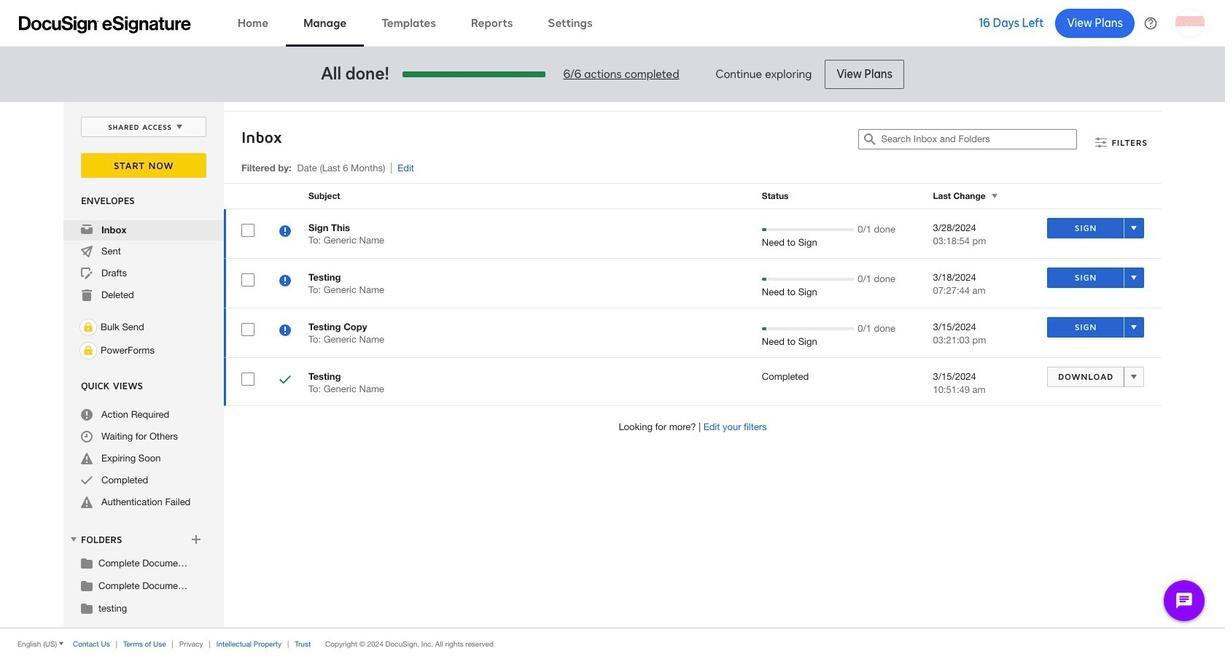 Task type: locate. For each thing, give the bounding box(es) containing it.
0 vertical spatial folder image
[[81, 557, 93, 569]]

folder image
[[81, 557, 93, 569], [81, 580, 93, 591]]

0 vertical spatial need to sign image
[[279, 225, 291, 239]]

clock image
[[81, 431, 93, 443]]

alert image
[[81, 497, 93, 508]]

1 need to sign image from the top
[[279, 225, 291, 239]]

more info region
[[0, 628, 1225, 659]]

2 vertical spatial need to sign image
[[279, 325, 291, 338]]

2 need to sign image from the top
[[279, 275, 291, 289]]

lock image
[[79, 319, 97, 336]]

your uploaded profile image image
[[1176, 8, 1205, 38]]

1 vertical spatial need to sign image
[[279, 275, 291, 289]]

Search Inbox and Folders text field
[[881, 130, 1077, 149]]

docusign esignature image
[[19, 16, 191, 33]]

1 vertical spatial folder image
[[81, 580, 93, 591]]

need to sign image
[[279, 225, 291, 239], [279, 275, 291, 289], [279, 325, 291, 338]]



Task type: describe. For each thing, give the bounding box(es) containing it.
completed image
[[81, 475, 93, 486]]

lock image
[[79, 342, 97, 360]]

sent image
[[81, 246, 93, 257]]

view folders image
[[68, 534, 79, 545]]

secondary navigation region
[[63, 102, 1165, 628]]

trash image
[[81, 290, 93, 301]]

completed image
[[279, 374, 291, 388]]

3 need to sign image from the top
[[279, 325, 291, 338]]

alert image
[[81, 453, 93, 465]]

draft image
[[81, 268, 93, 279]]

inbox image
[[81, 224, 93, 236]]

2 folder image from the top
[[81, 580, 93, 591]]

folder image
[[81, 602, 93, 614]]

action required image
[[81, 409, 93, 421]]

1 folder image from the top
[[81, 557, 93, 569]]



